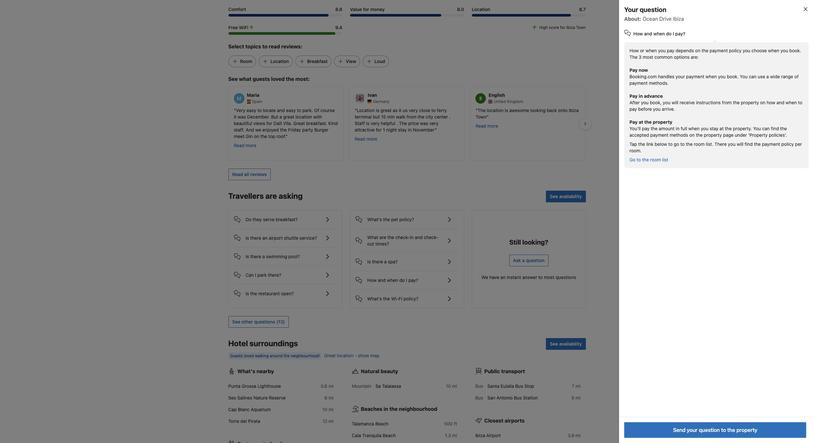 Task type: vqa. For each thing, say whether or not it's contained in the screenshot.
booking to the right
no



Task type: locate. For each thing, give the bounding box(es) containing it.
as
[[393, 108, 398, 113]]

is inside button
[[246, 235, 249, 241]]

in inside pay in advance after you book, you will receive instructions from the property on how and when to pay before you arrive.
[[639, 93, 643, 99]]

guests
[[253, 76, 270, 82]]

1 horizontal spatial pay
[[642, 126, 650, 131]]

for inside " location is great as it us very close to ferry terminal but 15 min walk from the city center . staff is very helpful . the price was very attractive for 1 night stay in november
[[376, 127, 382, 133]]

0 horizontal spatial pay?
[[408, 278, 418, 283]]

mi for ses salines nature reserve
[[329, 395, 334, 401]]

are
[[265, 191, 277, 201], [380, 235, 386, 240]]

you inside tap the link below to go to the room list. there you will find the payment policy per room.
[[728, 141, 736, 147]]

room inside button
[[650, 157, 661, 162]]

1 horizontal spatial it
[[399, 108, 401, 113]]

location
[[472, 7, 490, 12], [271, 59, 289, 64], [357, 108, 375, 113]]

more down attractive
[[367, 136, 377, 142]]

what's up what
[[367, 217, 382, 222]]

do they serve breakfast? button
[[234, 211, 337, 224]]

2 horizontal spatial location
[[472, 7, 490, 12]]

0 vertical spatial policy
[[729, 48, 742, 53]]

i up what's the wi-fi policy? button
[[406, 278, 407, 283]]

question inside ask a question button
[[526, 258, 545, 263]]

from inside pay in advance after you book, you will receive instructions from the property on how and when to pay before you arrive.
[[722, 100, 732, 105]]

use
[[758, 74, 765, 79]]

this is a carousel with rotating slides. it displays featured reviews of the property. use next and previous buttons to navigate. region
[[223, 84, 591, 163]]

how left or
[[629, 48, 639, 53]]

1 vertical spatial find
[[745, 141, 753, 147]]

how down about: on the top right of page
[[633, 31, 643, 36]]

0 horizontal spatial read more button
[[234, 142, 256, 149]]

the inside is the restaurant open? button
[[250, 291, 257, 296]]

read more down attractive
[[355, 136, 377, 142]]

0 vertical spatial your
[[676, 74, 685, 79]]

6 mi
[[325, 395, 334, 401]]

mi for punta grossa lighthouse
[[329, 383, 334, 389]]

what's the pet policy? button
[[356, 211, 458, 224]]

2 horizontal spatial very
[[429, 121, 438, 126]]

read more for " very easy to locate and easy to park. of course it was december. but a great location with beautiful views  for dalt vila. great breakfast. kind staff. and we enjoyed the friday party burger meet gin on the top roof.
[[234, 143, 256, 148]]

1 horizontal spatial question
[[640, 6, 666, 13]]

question up answer
[[526, 258, 545, 263]]

still
[[509, 239, 521, 246]]

0 vertical spatial 10 mi
[[446, 383, 457, 389]]

are left 'asking'
[[265, 191, 277, 201]]

policy inside tap the link below to go to the room list. there you will find the payment policy per room.
[[781, 141, 794, 147]]

stay
[[710, 126, 718, 131], [398, 127, 407, 133]]

payment up below
[[650, 132, 669, 138]]

san
[[487, 395, 495, 401]]

policy inside the how or when you pay depends on the payment policy you choose when you book. the 3 most common options are:
[[729, 48, 742, 53]]

it right as
[[399, 108, 401, 113]]

you inside "pay at the property you'll pay the amount in full when you stay at the property. you can find the accepted payment methods on the property page under 'property policies'."
[[753, 126, 761, 131]]

a left swimming at left bottom
[[262, 254, 265, 259]]

question inside your question about: ocean drive ibiza
[[640, 6, 666, 13]]

most:
[[295, 76, 310, 82]]

awesome
[[509, 108, 529, 113]]

you up 'list.'
[[701, 126, 708, 131]]

is up "can"
[[246, 254, 249, 259]]

us
[[403, 108, 408, 113]]

" inside " location is great as it us very close to ferry terminal but 15 min walk from the city center . staff is very helpful . the price was very attractive for 1 night stay in november
[[355, 108, 357, 113]]

read all reviews button
[[228, 169, 271, 180]]

an inside 'is there an airport shuttle service?' button
[[262, 235, 268, 241]]

pay down after
[[629, 106, 637, 112]]

2 pay from the top
[[629, 93, 638, 99]]

score
[[549, 25, 559, 30]]

ibiza
[[673, 16, 684, 22], [566, 25, 575, 30], [569, 108, 579, 113], [475, 433, 485, 438]]

1 vertical spatial town
[[476, 114, 487, 120]]

very down city
[[429, 121, 438, 126]]

1 horizontal spatial 10 mi
[[446, 383, 457, 389]]

pay for pay at the property you'll pay the amount in full when you stay at the property. you can find the accepted payment methods on the property page under 'property policies'.
[[629, 119, 638, 125]]

ses
[[228, 395, 236, 401]]

are inside what are the check-in and check- out times?
[[380, 235, 386, 240]]

1 horizontal spatial location
[[487, 108, 504, 113]]

in right beaches
[[384, 406, 388, 412]]

0 vertical spatial most
[[643, 54, 653, 60]]

there?
[[268, 272, 281, 278]]

and inside how and when do i pay? button
[[378, 278, 386, 283]]

germany image
[[368, 100, 372, 104]]

is inside button
[[367, 259, 371, 265]]

more for location is great as it us very close to ferry terminal but 15 min walk from the city center . staff is very helpful . the price was very attractive for 1 night stay in november
[[367, 136, 377, 142]]

an for airport
[[262, 235, 268, 241]]

in inside " location is great as it us very close to ferry terminal but 15 min walk from the city center . staff is very helpful . the price was very attractive for 1 night stay in november
[[408, 127, 412, 133]]

town inside " the location is awesome looking back onto ibiza town
[[476, 114, 487, 120]]

0 vertical spatial it
[[399, 108, 401, 113]]

in down price
[[408, 127, 412, 133]]

see availability button for travellers are asking
[[546, 191, 586, 202]]

views
[[253, 121, 265, 126]]

can inside pay now booking.com handles your payment when you book. you can use a wide range of payment methods.
[[749, 74, 756, 79]]

1 vertical spatial room
[[650, 157, 661, 162]]

sa
[[376, 383, 381, 389]]

1 vertical spatial pay
[[629, 93, 638, 99]]

2 see availability from the top
[[550, 341, 582, 347]]

shuttle
[[284, 235, 298, 241]]

" down the center
[[435, 127, 437, 133]]

cala tranquila beach
[[352, 433, 396, 438]]

3 " from the left
[[476, 108, 478, 113]]

can up 'property
[[762, 126, 770, 131]]

1 horizontal spatial your
[[687, 427, 698, 433]]

mi for cap blanc aquarium
[[329, 407, 334, 412]]

beach up cala tranquila beach
[[375, 421, 388, 427]]

answer
[[522, 275, 537, 280]]

10
[[446, 383, 451, 389], [322, 407, 327, 412]]

arrive.
[[662, 106, 675, 112]]

ft
[[454, 421, 457, 427]]

eulalia
[[501, 383, 514, 389]]

0 horizontal spatial location
[[295, 114, 312, 120]]

at up page
[[720, 126, 724, 131]]

very down but
[[371, 121, 380, 126]]

(13)
[[276, 319, 285, 325]]

read down meet
[[234, 143, 244, 148]]

comfort 8.8 meter
[[228, 14, 342, 17]]

1 horizontal spatial find
[[771, 126, 779, 131]]

read down the e
[[476, 123, 486, 129]]

payment inside tap the link below to go to the room list. there you will find the payment policy per room.
[[762, 141, 780, 147]]

are up times?
[[380, 235, 386, 240]]

mi for cala tranquila beach
[[452, 433, 457, 438]]

1 horizontal spatial "
[[435, 127, 437, 133]]

from inside " location is great as it us very close to ferry terminal but 15 min walk from the city center . staff is very helpful . the price was very attractive for 1 night stay in november
[[407, 114, 416, 120]]

hotel
[[228, 339, 248, 348]]

november
[[413, 127, 435, 133]]

1 horizontal spatial check-
[[424, 235, 438, 240]]

when down spa?
[[387, 278, 398, 283]]

stay right night
[[398, 127, 407, 133]]

0 vertical spatial are
[[265, 191, 277, 201]]

most inside the how or when you pay depends on the payment policy you choose when you book. the 3 most common options are:
[[643, 54, 653, 60]]

there inside button
[[250, 235, 261, 241]]

methods.
[[649, 80, 669, 86]]

pay up common
[[667, 48, 674, 53]]

questions inside button
[[254, 319, 275, 325]]

stay up 'list.'
[[710, 126, 718, 131]]

for left 1 in the top left of the page
[[376, 127, 382, 133]]

2 see availability button from the top
[[546, 338, 586, 350]]

book. down the how or when you pay depends on the payment policy you choose when you book. the 3 most common options are:
[[727, 74, 739, 79]]

1 vertical spatial questions
[[254, 319, 275, 325]]

2 horizontal spatial read more button
[[476, 123, 498, 129]]

pay inside the how or when you pay depends on the payment policy you choose when you book. the 3 most common options are:
[[667, 48, 674, 53]]

find
[[771, 126, 779, 131], [745, 141, 753, 147]]

go to the room list button
[[629, 157, 668, 163]]

book. inside the how or when you pay depends on the payment policy you choose when you book. the 3 most common options are:
[[789, 48, 801, 53]]

nature
[[253, 395, 268, 401]]

easy up the vila.
[[286, 108, 296, 113]]

i up options
[[673, 31, 674, 36]]

i right "can"
[[255, 272, 256, 278]]

spa?
[[388, 259, 398, 265]]

payment down policies'.
[[762, 141, 780, 147]]

2 vertical spatial the
[[399, 121, 407, 126]]

0 horizontal spatial very
[[371, 121, 380, 126]]

stay inside "pay at the property you'll pay the amount in full when you stay at the property. you can find the accepted payment methods on the property page under 'property policies'."
[[710, 126, 718, 131]]

0 vertical spatial more
[[487, 123, 498, 129]]

on up are:
[[695, 48, 700, 53]]

0 horizontal spatial can
[[749, 74, 756, 79]]

0 horizontal spatial question
[[526, 258, 545, 263]]

0 vertical spatial pay?
[[675, 31, 685, 36]]

great up the vila.
[[283, 114, 294, 120]]

1 vertical spatial beach
[[383, 433, 396, 438]]

0 horizontal spatial room
[[650, 157, 661, 162]]

more down united kingdom image
[[487, 123, 498, 129]]

location inside " location is great as it us very close to ferry terminal but 15 min walk from the city center . staff is very helpful . the price was very attractive for 1 night stay in november
[[357, 108, 375, 113]]

staff.
[[234, 127, 244, 133]]

0 horizontal spatial are
[[265, 191, 277, 201]]

when right full
[[688, 126, 700, 131]]

0 horizontal spatial was
[[238, 114, 246, 120]]

see what guests loved the most:
[[228, 76, 310, 82]]

1 vertical spatial what's
[[367, 296, 382, 302]]

book. up of
[[789, 48, 801, 53]]

payment down booking.com
[[629, 80, 648, 86]]

2 horizontal spatial "
[[487, 114, 489, 120]]

walk
[[396, 114, 405, 120]]

0 horizontal spatial pay
[[629, 106, 637, 112]]

you right the choose
[[781, 48, 788, 53]]

there inside button
[[372, 259, 383, 265]]

location inside " very easy to locate and easy to park. of course it was december. but a great location with beautiful views  for dalt vila. great breakfast. kind staff. and we enjoyed the friday party burger meet gin on the top roof.
[[295, 114, 312, 120]]

beaches
[[361, 406, 382, 412]]

room left list
[[650, 157, 661, 162]]

" inside " the location is awesome looking back onto ibiza town
[[476, 108, 478, 113]]

0 vertical spatial questions
[[556, 275, 576, 280]]

there for is there a spa?
[[372, 259, 383, 265]]

0 vertical spatial how and when do i pay?
[[633, 31, 685, 36]]

closest airports
[[484, 418, 525, 424]]

from right instructions
[[722, 100, 732, 105]]

on
[[695, 48, 700, 53], [760, 100, 765, 105], [689, 132, 695, 138], [254, 134, 259, 139]]

united kingdom
[[494, 99, 523, 104]]

1 availability from the top
[[559, 194, 582, 199]]

0 vertical spatial an
[[262, 235, 268, 241]]

when inside pay now booking.com handles your payment when you book. you can use a wide range of payment methods.
[[706, 74, 717, 79]]

easy down spain icon
[[247, 108, 256, 113]]

service?
[[300, 235, 317, 241]]

0 horizontal spatial 10
[[322, 407, 327, 412]]

2 " from the left
[[355, 108, 357, 113]]

wifi
[[239, 25, 248, 30]]

see inside button
[[232, 319, 240, 325]]

0 horizontal spatial town
[[476, 114, 487, 120]]

0 horizontal spatial check-
[[395, 235, 410, 240]]

great up 15
[[381, 108, 392, 113]]

price
[[408, 121, 419, 126]]

bus left the stop
[[515, 383, 523, 389]]

value for money
[[350, 7, 385, 12]]

is for is the restaurant open?
[[246, 291, 249, 296]]

for up enjoyed
[[266, 121, 272, 126]]

the
[[629, 54, 638, 60], [478, 108, 486, 113], [399, 121, 407, 126]]

0 horizontal spatial "
[[234, 108, 236, 113]]

on right methods
[[689, 132, 695, 138]]

pay up after
[[629, 93, 638, 99]]

is there an airport shuttle service? button
[[234, 229, 337, 242]]

how inside the how or when you pay depends on the payment policy you choose when you book. the 3 most common options are:
[[629, 48, 639, 53]]

2 horizontal spatial question
[[699, 427, 720, 433]]

0 vertical spatial will
[[672, 100, 678, 105]]

1 vertical spatial the
[[478, 108, 486, 113]]

for inside " very easy to locate and easy to park. of course it was december. but a great location with beautiful views  for dalt vila. great breakfast. kind staff. and we enjoyed the friday party burger meet gin on the top roof.
[[266, 121, 272, 126]]

policy?
[[399, 217, 414, 222], [404, 296, 418, 302]]

1 vertical spatial more
[[367, 136, 377, 142]]

spain
[[252, 99, 262, 104]]

3 pay from the top
[[629, 119, 638, 125]]

your question dialog
[[609, 0, 814, 443]]

town down 8.7
[[576, 25, 586, 30]]

mi for torre del pirata
[[329, 419, 334, 424]]

0 horizontal spatial stay
[[398, 127, 407, 133]]

there inside button
[[250, 254, 261, 259]]

on down we
[[254, 134, 259, 139]]

1 pay from the top
[[629, 67, 638, 73]]

how and when do i pay? inside how and when do i pay? button
[[367, 278, 418, 283]]

are for the
[[380, 235, 386, 240]]

. down walk on the top of the page
[[396, 121, 398, 126]]

policy? right the pet
[[399, 217, 414, 222]]

the left 3
[[629, 54, 638, 60]]

availability for hotel surroundings
[[559, 341, 582, 347]]

a right the "use"
[[766, 74, 769, 79]]

do inside button
[[399, 278, 405, 283]]

1 horizontal spatial read more button
[[355, 136, 377, 142]]

free wifi 9.4 meter
[[228, 32, 342, 35]]

" for " the location is awesome looking back onto ibiza town
[[476, 108, 478, 113]]

policy? right the fi
[[404, 296, 418, 302]]

your right handles
[[676, 74, 685, 79]]

0 vertical spatial what's
[[367, 217, 382, 222]]

how inside button
[[367, 278, 377, 283]]

1 vertical spatial an
[[501, 275, 506, 280]]

you left the "use"
[[740, 74, 748, 79]]

" down the vila.
[[286, 134, 288, 139]]

1 horizontal spatial how and when do i pay?
[[633, 31, 685, 36]]

and right how
[[777, 100, 784, 105]]

about:
[[624, 16, 641, 22]]

2 horizontal spatial "
[[476, 108, 478, 113]]

1 vertical spatial great
[[283, 114, 294, 120]]

can inside "pay at the property you'll pay the amount in full when you stay at the property. you can find the accepted payment methods on the property page under 'property policies'."
[[762, 126, 770, 131]]

pay left now
[[629, 67, 638, 73]]

is down out
[[367, 259, 371, 265]]

range
[[781, 74, 793, 79]]

property
[[741, 100, 759, 105], [653, 119, 672, 125], [704, 132, 722, 138], [737, 427, 757, 433]]

1 vertical spatial are
[[380, 235, 386, 240]]

of
[[314, 108, 319, 113]]

the inside " the location is awesome looking back onto ibiza town
[[478, 108, 486, 113]]

the inside go to the room list button
[[642, 157, 649, 162]]

room inside tap the link below to go to the room list. there you will find the payment policy per room.
[[694, 141, 705, 147]]

location up "terminal"
[[357, 108, 375, 113]]

can i park there?
[[246, 272, 281, 278]]

a left spa?
[[384, 259, 387, 265]]

terminal
[[355, 114, 372, 120]]

1 vertical spatial was
[[420, 121, 428, 126]]

lighthouse
[[258, 383, 281, 389]]

1 horizontal spatial from
[[722, 100, 732, 105]]

0 horizontal spatial i
[[255, 272, 256, 278]]

1 vertical spatial most
[[544, 275, 554, 280]]

0 vertical spatial do
[[666, 31, 672, 36]]

1 horizontal spatial 10
[[446, 383, 451, 389]]

room
[[694, 141, 705, 147], [650, 157, 661, 162]]

pay in advance after you book, you will receive instructions from the property on how and when to pay before you arrive.
[[629, 93, 804, 112]]

1 vertical spatial pay
[[629, 106, 637, 112]]

fi
[[399, 296, 402, 302]]

pay? up 'depends'
[[675, 31, 685, 36]]

2 vertical spatial more
[[246, 143, 256, 148]]

2 horizontal spatial i
[[673, 31, 674, 36]]

payment down are:
[[686, 74, 704, 79]]

pay? up what's the wi-fi policy? button
[[408, 278, 418, 283]]

an for instant
[[501, 275, 506, 280]]

1 horizontal spatial "
[[355, 108, 357, 113]]

will inside pay in advance after you book, you will receive instructions from the property on how and when to pay before you arrive.
[[672, 100, 678, 105]]

attractive
[[355, 127, 375, 133]]

ibiza inside your question about: ocean drive ibiza
[[673, 16, 684, 22]]

pay? inside your question dialog
[[675, 31, 685, 36]]

read down attractive
[[355, 136, 365, 142]]

value for money 8.0 meter
[[350, 14, 464, 17]]

talamanca
[[352, 421, 374, 427]]

payment inside "pay at the property you'll pay the amount in full when you stay at the property. you can find the accepted payment methods on the property page under 'property policies'."
[[650, 132, 669, 138]]

united kingdom image
[[489, 100, 492, 104]]

read more button down gin
[[234, 142, 256, 149]]

0 horizontal spatial "
[[286, 134, 288, 139]]

2 vertical spatial question
[[699, 427, 720, 433]]

8.0
[[457, 7, 464, 12]]

1 vertical spatial availability
[[559, 341, 582, 347]]

1 horizontal spatial can
[[762, 126, 770, 131]]

0 vertical spatial room
[[694, 141, 705, 147]]

an right have
[[501, 275, 506, 280]]

the inside what are the check-in and check- out times?
[[387, 235, 394, 240]]

pay inside pay now booking.com handles your payment when you book. you can use a wide range of payment methods.
[[629, 67, 638, 73]]

pay for pay now booking.com handles your payment when you book. you can use a wide range of payment methods.
[[629, 67, 638, 73]]

policy left the choose
[[729, 48, 742, 53]]

you up before at right
[[641, 100, 649, 105]]

will inside tap the link below to go to the room list. there you will find the payment policy per room.
[[737, 141, 743, 147]]

great inside " location is great as it us very close to ferry terminal but 15 min walk from the city center . staff is very helpful . the price was very attractive for 1 night stay in november
[[381, 108, 392, 113]]

swimming
[[266, 254, 287, 259]]

see availability for hotel surroundings
[[550, 341, 582, 347]]

more for the location is awesome looking back onto ibiza town
[[487, 123, 498, 129]]

you down the how or when you pay depends on the payment policy you choose when you book. the 3 most common options are:
[[718, 74, 726, 79]]

1 horizontal spatial location
[[357, 108, 375, 113]]

2 horizontal spatial more
[[487, 123, 498, 129]]

you up 'property
[[753, 126, 761, 131]]

" for town
[[487, 114, 489, 120]]

we
[[255, 127, 261, 133]]

1 see availability button from the top
[[546, 191, 586, 202]]

is there an airport shuttle service?
[[246, 235, 317, 241]]

1 horizontal spatial .
[[449, 114, 450, 120]]

you inside "pay at the property you'll pay the amount in full when you stay at the property. you can find the accepted payment methods on the property page under 'property policies'."
[[701, 126, 708, 131]]

0 vertical spatial policy?
[[399, 217, 414, 222]]

read more
[[476, 123, 498, 129], [355, 136, 377, 142], [234, 143, 256, 148]]

1 see availability from the top
[[550, 194, 582, 199]]

read more button
[[476, 123, 498, 129], [355, 136, 377, 142], [234, 142, 256, 149]]

pay
[[629, 67, 638, 73], [629, 93, 638, 99], [629, 119, 638, 125]]

torre
[[228, 419, 239, 424]]

1 check- from the left
[[395, 235, 410, 240]]

0 vertical spatial availability
[[559, 194, 582, 199]]

but
[[271, 114, 278, 120]]

1 vertical spatial 10
[[322, 407, 327, 412]]

2 vertical spatial pay
[[642, 126, 650, 131]]

question inside send your question to the property button
[[699, 427, 720, 433]]

select
[[228, 44, 244, 50]]

policies'.
[[769, 132, 787, 138]]

2 vertical spatial pay
[[629, 119, 638, 125]]

check- down what's the pet policy? button
[[424, 235, 438, 240]]

0 horizontal spatial questions
[[254, 319, 275, 325]]

stay inside " location is great as it us very close to ferry terminal but 15 min walk from the city center . staff is very helpful . the price was very attractive for 1 night stay in november
[[398, 127, 407, 133]]

1 vertical spatial policy
[[781, 141, 794, 147]]

to inside " location is great as it us very close to ferry terminal but 15 min walk from the city center . staff is very helpful . the price was very attractive for 1 night stay in november
[[431, 108, 436, 113]]

what's nearby
[[237, 369, 274, 374]]

on left how
[[760, 100, 765, 105]]

0 vertical spatial "
[[487, 114, 489, 120]]

1 " from the left
[[234, 108, 236, 113]]

an
[[262, 235, 268, 241], [501, 275, 506, 280]]

you inside pay now booking.com handles your payment when you book. you can use a wide range of payment methods.
[[718, 74, 726, 79]]

the inside the how or when you pay depends on the payment policy you choose when you book. the 3 most common options are:
[[702, 48, 708, 53]]

1 vertical spatial question
[[526, 258, 545, 263]]

1 vertical spatial pay?
[[408, 278, 418, 283]]

payment inside the how or when you pay depends on the payment policy you choose when you book. the 3 most common options are:
[[710, 48, 728, 53]]

policy left per
[[781, 141, 794, 147]]

property inside pay in advance after you book, you will receive instructions from the property on how and when to pay before you arrive.
[[741, 100, 759, 105]]

0 vertical spatial find
[[771, 126, 779, 131]]

1 horizontal spatial the
[[478, 108, 486, 113]]

1 horizontal spatial easy
[[286, 108, 296, 113]]

" inside " very easy to locate and easy to park. of course it was december. but a great location with beautiful views  for dalt vila. great breakfast. kind staff. and we enjoyed the friday party burger meet gin on the top roof.
[[234, 108, 236, 113]]

the inside " location is great as it us very close to ferry terminal but 15 min walk from the city center . staff is very helpful . the price was very attractive for 1 night stay in november
[[399, 121, 407, 126]]

tranquila
[[362, 433, 381, 438]]

you up arrive.
[[663, 100, 670, 105]]

0 vertical spatial beach
[[375, 421, 388, 427]]

location down united kingdom image
[[487, 108, 504, 113]]

it inside " location is great as it us very close to ferry terminal but 15 min walk from the city center . staff is very helpful . the price was very attractive for 1 night stay in november
[[399, 108, 401, 113]]

how and when do i pay? button
[[356, 271, 458, 284]]

still looking?
[[509, 239, 548, 246]]

great
[[293, 121, 305, 126]]

most right answer
[[544, 275, 554, 280]]

1 horizontal spatial do
[[666, 31, 672, 36]]

a inside pay now booking.com handles your payment when you book. you can use a wide range of payment methods.
[[766, 74, 769, 79]]

list
[[662, 157, 668, 162]]

0 vertical spatial from
[[722, 100, 732, 105]]

there down they
[[250, 235, 261, 241]]

pay up 'you'll'
[[629, 119, 638, 125]]

room.
[[629, 148, 642, 153]]

location down park.
[[295, 114, 312, 120]]

sa talaiassa
[[376, 383, 401, 389]]

there left spa?
[[372, 259, 383, 265]]

will down under
[[737, 141, 743, 147]]

and inside " very easy to locate and easy to park. of course it was december. but a great location with beautiful views  for dalt vila. great breakfast. kind staff. and we enjoyed the friday party burger meet gin on the top roof.
[[277, 108, 285, 113]]

breakfast
[[307, 59, 328, 64]]

location 8.7 meter
[[472, 14, 586, 17]]

choose
[[752, 48, 767, 53]]

room left 'list.'
[[694, 141, 705, 147]]

on inside " very easy to locate and easy to park. of course it was december. but a great location with beautiful views  for dalt vila. great breakfast. kind staff. and we enjoyed the friday party burger meet gin on the top roof.
[[254, 134, 259, 139]]

1 vertical spatial at
[[720, 126, 724, 131]]

1 horizontal spatial most
[[643, 54, 653, 60]]

bus left san
[[475, 395, 483, 401]]

0 horizontal spatial book.
[[727, 74, 739, 79]]

how down is there a spa?
[[367, 278, 377, 283]]

" location is great as it us very close to ferry terminal but 15 min walk from the city center . staff is very helpful . the price was very attractive for 1 night stay in november
[[355, 108, 450, 133]]

what's up grossa
[[237, 369, 255, 374]]

2 availability from the top
[[559, 341, 582, 347]]

1 horizontal spatial will
[[737, 141, 743, 147]]



Task type: describe. For each thing, give the bounding box(es) containing it.
room
[[240, 59, 252, 64]]

pay inside pay in advance after you book, you will receive instructions from the property on how and when to pay before you arrive.
[[629, 106, 637, 112]]

asking
[[279, 191, 303, 201]]

when right the choose
[[768, 48, 779, 53]]

i inside dialog
[[673, 31, 674, 36]]

1 vertical spatial 10 mi
[[322, 407, 334, 412]]

1 easy from the left
[[247, 108, 256, 113]]

beauty
[[381, 369, 398, 374]]

santa eulalia bus stop
[[487, 383, 534, 389]]

1 horizontal spatial is
[[376, 108, 379, 113]]

what's for what's the pet policy?
[[367, 217, 382, 222]]

policy? inside what's the wi-fi policy? button
[[404, 296, 418, 302]]

vila.
[[283, 121, 292, 126]]

more for very easy to locate and easy to park. of course it was december. but a great location with beautiful views  for dalt vila. great breakfast. kind staff. and we enjoyed the friday party burger meet gin on the top roof.
[[246, 143, 256, 148]]

reviews:
[[281, 44, 302, 50]]

ibiza left airport on the bottom right
[[475, 433, 485, 438]]

blanc
[[238, 407, 250, 412]]

read left the all in the left top of the page
[[232, 172, 243, 177]]

ibiza right the score
[[566, 25, 575, 30]]

there for is there a swimming pool?
[[250, 254, 261, 259]]

common
[[654, 54, 673, 60]]

read more button for " the location is awesome looking back onto ibiza town
[[476, 123, 498, 129]]

del
[[240, 419, 247, 424]]

is there a spa? button
[[356, 253, 458, 266]]

how or when you pay depends on the payment policy you choose when you book. the 3 most common options are:
[[629, 48, 802, 60]]

on inside pay in advance after you book, you will receive instructions from the property on how and when to pay before you arrive.
[[760, 100, 765, 105]]

0.6 mi
[[321, 383, 334, 389]]

transport
[[501, 369, 525, 374]]

read more for " location is great as it us very close to ferry terminal but 15 min walk from the city center . staff is very helpful . the price was very attractive for 1 night stay in november
[[355, 136, 377, 142]]

0 vertical spatial town
[[576, 25, 586, 30]]

e
[[479, 95, 482, 101]]

ibiza inside " the location is awesome looking back onto ibiza town
[[569, 108, 579, 113]]

you inside pay now booking.com handles your payment when you book. you can use a wide range of payment methods.
[[740, 74, 748, 79]]

book. inside pay now booking.com handles your payment when you book. you can use a wide range of payment methods.
[[727, 74, 739, 79]]

the inside send your question to the property button
[[727, 427, 735, 433]]

ask
[[513, 258, 521, 263]]

read more button for " location is great as it us very close to ferry terminal but 15 min walk from the city center . staff is very helpful . the price was very attractive for 1 night stay in november
[[355, 136, 377, 142]]

the inside what's the pet policy? button
[[383, 217, 390, 222]]

night
[[386, 127, 397, 133]]

question for send your question to the property
[[699, 427, 720, 433]]

0 vertical spatial location
[[472, 7, 490, 12]]

send
[[673, 427, 686, 433]]

" for to
[[435, 127, 437, 133]]

before
[[638, 106, 652, 112]]

do inside your question dialog
[[666, 31, 672, 36]]

how
[[767, 100, 775, 105]]

when inside button
[[387, 278, 398, 283]]

antonio
[[497, 395, 513, 401]]

party
[[302, 127, 313, 133]]

when right or
[[646, 48, 657, 53]]

" for of
[[286, 134, 288, 139]]

9.4
[[335, 25, 342, 30]]

pet
[[391, 217, 398, 222]]

when inside "pay at the property you'll pay the amount in full when you stay at the property. you can find the accepted payment methods on the property page under 'property policies'."
[[688, 126, 700, 131]]

12
[[323, 419, 327, 424]]

see other questions (13) button
[[228, 316, 289, 328]]

see availability button for hotel surroundings
[[546, 338, 586, 350]]

money
[[370, 7, 385, 12]]

find inside tap the link below to go to the room list. there you will find the payment policy per room.
[[745, 141, 753, 147]]

the inside what's the wi-fi policy? button
[[383, 296, 390, 302]]

how and when do i pay? inside your question dialog
[[633, 31, 685, 36]]

what are the check-in and check- out times?
[[367, 235, 438, 247]]

there for is there an airport shuttle service?
[[250, 235, 261, 241]]

onto
[[558, 108, 568, 113]]

locate
[[263, 108, 276, 113]]

1 horizontal spatial questions
[[556, 275, 576, 280]]

on inside "pay at the property you'll pay the amount in full when you stay at the property. you can find the accepted payment methods on the property page under 'property policies'."
[[689, 132, 695, 138]]

high score for ibiza town
[[539, 25, 586, 30]]

beaches in the neighbourhood
[[361, 406, 437, 412]]

topics
[[245, 44, 261, 50]]

question for ask a question
[[526, 258, 545, 263]]

instant
[[507, 275, 521, 280]]

in inside "pay at the property you'll pay the amount in full when you stay at the property. you can find the accepted payment methods on the property page under 'property policies'."
[[676, 126, 680, 131]]

is the restaurant open?
[[246, 291, 294, 296]]

public transport
[[484, 369, 525, 374]]

" very easy to locate and easy to park. of course it was december. but a great location with beautiful views  for dalt vila. great breakfast. kind staff. and we enjoyed the friday party burger meet gin on the top roof.
[[234, 108, 338, 139]]

bus left station at the bottom of the page
[[514, 395, 522, 401]]

0 vertical spatial how
[[633, 31, 643, 36]]

what's the wi-fi policy?
[[367, 296, 418, 302]]

min
[[387, 114, 395, 120]]

your inside button
[[687, 427, 698, 433]]

3.9 mi
[[568, 433, 581, 438]]

list.
[[706, 141, 713, 147]]

was inside " location is great as it us very close to ferry terminal but 15 min walk from the city center . staff is very helpful . the price was very attractive for 1 night stay in november
[[420, 121, 428, 126]]

read more button for " very easy to locate and easy to park. of course it was december. but a great location with beautiful views  for dalt vila. great breakfast. kind staff. and we enjoyed the friday party burger meet gin on the top roof.
[[234, 142, 256, 149]]

salines
[[237, 395, 252, 401]]

do they serve breakfast?
[[246, 217, 298, 222]]

pool?
[[288, 254, 300, 259]]

location inside " the location is awesome looking back onto ibiza town
[[487, 108, 504, 113]]

book,
[[650, 100, 662, 105]]

0 horizontal spatial is
[[366, 121, 369, 126]]

booking.com
[[629, 74, 657, 79]]

read for " very easy to locate and easy to park. of course it was december. but a great location with beautiful views  for dalt vila. great breakfast. kind staff. and we enjoyed the friday party burger meet gin on the top roof.
[[234, 143, 244, 148]]

and
[[246, 127, 254, 133]]

you'll
[[629, 126, 641, 131]]

" for " location is great as it us very close to ferry terminal but 15 min walk from the city center . staff is very helpful . the price was very attractive for 1 night stay in november
[[355, 108, 357, 113]]

9
[[572, 395, 574, 401]]

2 check- from the left
[[424, 235, 438, 240]]

you up common
[[658, 48, 666, 53]]

what's the wi-fi policy? button
[[356, 290, 458, 303]]

natural
[[361, 369, 379, 374]]

read all reviews
[[232, 172, 267, 177]]

ibiza airport
[[475, 433, 501, 438]]

have
[[489, 275, 499, 280]]

grossa
[[242, 383, 256, 389]]

the inside " location is great as it us very close to ferry terminal but 15 min walk from the city center . staff is very helpful . the price was very attractive for 1 night stay in november
[[418, 114, 424, 120]]

2 easy from the left
[[286, 108, 296, 113]]

for right the score
[[560, 25, 565, 30]]

with
[[313, 114, 322, 120]]

ferry
[[437, 108, 447, 113]]

open?
[[281, 291, 294, 296]]

restaurant
[[258, 291, 280, 296]]

read for " location is great as it us very close to ferry terminal but 15 min walk from the city center . staff is very helpful . the price was very attractive for 1 night stay in november
[[355, 136, 365, 142]]

when down the drive
[[653, 31, 665, 36]]

policy? inside what's the pet policy? button
[[399, 217, 414, 222]]

airport
[[486, 433, 501, 438]]

mi for ibiza airport
[[576, 433, 581, 438]]

close
[[419, 108, 430, 113]]

of
[[794, 74, 799, 79]]

go
[[674, 141, 679, 147]]

is inside " the location is awesome looking back onto ibiza town
[[505, 108, 508, 113]]

you left the choose
[[743, 48, 750, 53]]

for right value
[[363, 7, 369, 12]]

read for " the location is awesome looking back onto ibiza town
[[476, 123, 486, 129]]

1 horizontal spatial at
[[720, 126, 724, 131]]

was inside " very easy to locate and easy to park. of course it was december. but a great location with beautiful views  for dalt vila. great breakfast. kind staff. and we enjoyed the friday party burger meet gin on the top roof.
[[238, 114, 246, 120]]

and inside pay in advance after you book, you will receive instructions from the property on how and when to pay before you arrive.
[[777, 100, 784, 105]]

the inside the how or when you pay depends on the payment policy you choose when you book. the 3 most common options are:
[[629, 54, 638, 60]]

see availability for travellers are asking
[[550, 194, 582, 199]]

per
[[795, 141, 802, 147]]

0 vertical spatial 10
[[446, 383, 451, 389]]

pay for pay in advance after you book, you will receive instructions from the property on how and when to pay before you arrive.
[[629, 93, 638, 99]]

your inside pay now booking.com handles your payment when you book. you can use a wide range of payment methods.
[[676, 74, 685, 79]]

a right ask
[[522, 258, 525, 263]]

mountain
[[352, 383, 371, 389]]

pay inside "pay at the property you'll pay the amount in full when you stay at the property. you can find the accepted payment methods on the property page under 'property policies'."
[[642, 126, 650, 131]]

500 ft
[[444, 421, 457, 427]]

loud
[[374, 59, 385, 64]]

0 horizontal spatial location
[[271, 59, 289, 64]]

9 mi
[[572, 395, 581, 401]]

what's for what's nearby
[[237, 369, 255, 374]]

what's for what's the wi-fi policy?
[[367, 296, 382, 302]]

0 vertical spatial at
[[639, 119, 643, 125]]

and inside what are the check-in and check- out times?
[[415, 235, 423, 240]]

" for " very easy to locate and easy to park. of course it was december. but a great location with beautiful views  for dalt vila. great breakfast. kind staff. and we enjoyed the friday party burger meet gin on the top roof.
[[234, 108, 236, 113]]

ses salines nature reserve
[[228, 395, 286, 401]]

1 horizontal spatial very
[[409, 108, 418, 113]]

depends
[[676, 48, 694, 53]]

1.3 mi
[[445, 433, 457, 438]]

0 horizontal spatial .
[[396, 121, 398, 126]]

link
[[646, 141, 653, 147]]

i inside "button"
[[255, 272, 256, 278]]

it inside " very easy to locate and easy to park. of course it was december. but a great location with beautiful views  for dalt vila. great breakfast. kind staff. and we enjoyed the friday party burger meet gin on the top roof.
[[234, 114, 237, 120]]

airports
[[505, 418, 525, 424]]

handles
[[658, 74, 674, 79]]

is for is there an airport shuttle service?
[[246, 235, 249, 241]]

read more for " the location is awesome looking back onto ibiza town
[[476, 123, 498, 129]]

breakfast.
[[306, 121, 327, 126]]

in inside what are the check-in and check- out times?
[[410, 235, 414, 240]]

below
[[655, 141, 667, 147]]

station
[[523, 395, 538, 401]]

spain image
[[247, 100, 251, 104]]

is for is there a swimming pool?
[[246, 254, 249, 259]]

on inside the how or when you pay depends on the payment policy you choose when you book. the 3 most common options are:
[[695, 48, 700, 53]]

dalt
[[273, 121, 282, 126]]

great inside " very easy to locate and easy to park. of course it was december. but a great location with beautiful views  for dalt vila. great breakfast. kind staff. and we enjoyed the friday party burger meet gin on the top roof.
[[283, 114, 294, 120]]

3
[[639, 54, 642, 60]]

what's the pet policy?
[[367, 217, 414, 222]]

property inside button
[[737, 427, 757, 433]]

a inside button
[[384, 259, 387, 265]]

" the location is awesome looking back onto ibiza town
[[476, 108, 579, 120]]

course
[[321, 108, 335, 113]]

a inside " very easy to locate and easy to park. of course it was december. but a great location with beautiful views  for dalt vila. great breakfast. kind staff. and we enjoyed the friday party burger meet gin on the top roof.
[[280, 114, 282, 120]]

the inside pay in advance after you book, you will receive instructions from the property on how and when to pay before you arrive.
[[733, 100, 740, 105]]

top
[[268, 134, 275, 139]]

availability for travellers are asking
[[559, 194, 582, 199]]

you down book, in the right top of the page
[[653, 106, 661, 112]]

are for asking
[[265, 191, 277, 201]]

is for is there a spa?
[[367, 259, 371, 265]]

i inside button
[[406, 278, 407, 283]]

7 mi
[[572, 383, 581, 389]]

find inside "pay at the property you'll pay the amount in full when you stay at the property. you can find the accepted payment methods on the property page under 'property policies'."
[[771, 126, 779, 131]]

to inside pay in advance after you book, you will receive instructions from the property on how and when to pay before you arrive.
[[798, 100, 802, 105]]

when inside pay in advance after you book, you will receive instructions from the property on how and when to pay before you arrive.
[[786, 100, 797, 105]]

and down ocean
[[644, 31, 652, 36]]

is there a swimming pool? button
[[234, 248, 337, 261]]

property.
[[733, 126, 752, 131]]

bus left santa
[[475, 383, 483, 389]]

pay? inside button
[[408, 278, 418, 283]]

send your question to the property button
[[624, 422, 806, 438]]



